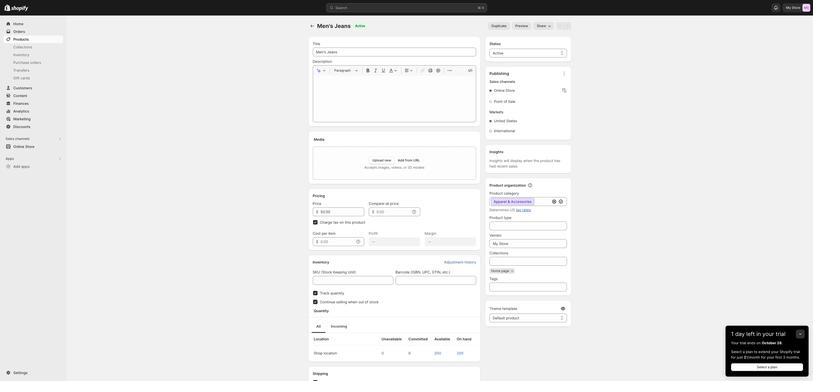 Task type: locate. For each thing, give the bounding box(es) containing it.
a for select a plan
[[768, 365, 770, 370]]

online store inside button
[[13, 145, 34, 149]]

product up product category
[[490, 183, 503, 188]]

your
[[731, 341, 739, 346]]

trial
[[776, 331, 786, 338], [740, 341, 746, 346], [794, 350, 800, 354]]

0 horizontal spatial plan
[[746, 350, 753, 354]]

price
[[313, 202, 321, 206]]

0 vertical spatial online store
[[494, 88, 515, 93]]

men's jeans
[[317, 23, 351, 29]]

0 down 'unavailable'
[[382, 351, 384, 356]]

0 horizontal spatial tax
[[333, 220, 339, 225]]

collections down products
[[13, 45, 32, 49]]

1 vertical spatial active
[[493, 51, 503, 55]]

1 horizontal spatial online
[[494, 88, 505, 93]]

channels inside button
[[15, 137, 30, 141]]

home page link
[[491, 269, 509, 274]]

trial inside the 1 day left in your trial dropdown button
[[776, 331, 786, 338]]

0 horizontal spatial 0 button
[[379, 349, 392, 358]]

1 vertical spatial product
[[352, 220, 365, 225]]

0 vertical spatial on
[[340, 220, 344, 225]]

$ down price at the left
[[316, 210, 318, 214]]

tags
[[490, 277, 498, 281]]

0 vertical spatial insights
[[490, 150, 503, 154]]

sale
[[508, 99, 515, 104]]

0 horizontal spatial 200
[[434, 351, 441, 356]]

analytics link
[[3, 107, 63, 115]]

1 product from the top
[[490, 183, 503, 188]]

1
[[731, 331, 734, 338]]

all button
[[310, 320, 327, 333]]

channels down the discounts
[[15, 137, 30, 141]]

0 horizontal spatial a
[[743, 350, 745, 354]]

1 200 from the left
[[434, 351, 441, 356]]

new
[[385, 158, 391, 163]]

collections link
[[3, 43, 63, 51]]

product for product category
[[490, 191, 503, 196]]

your left the first
[[767, 355, 774, 360]]

1 horizontal spatial collections
[[490, 251, 508, 256]]

1 horizontal spatial when
[[523, 159, 533, 163]]

shopify image
[[11, 6, 28, 11]]

0 vertical spatial product
[[540, 159, 553, 163]]

0 button down committed
[[406, 349, 419, 358]]

per
[[322, 231, 327, 236]]

0 horizontal spatial 200 button
[[432, 349, 449, 358]]

share
[[537, 24, 546, 28]]

2 horizontal spatial trial
[[794, 350, 800, 354]]

barcode (isbn, upc, gtin, etc.)
[[396, 270, 450, 275]]

sales channels inside button
[[6, 137, 30, 141]]

collections up home page
[[490, 251, 508, 256]]

2 vertical spatial product
[[490, 216, 503, 220]]

your inside dropdown button
[[763, 331, 774, 338]]

$1/month
[[744, 355, 760, 360]]

200 button down available
[[432, 349, 449, 358]]

add for add apps
[[13, 164, 20, 169]]

upload
[[372, 158, 384, 163]]

1 vertical spatial of
[[365, 300, 368, 305]]

active right jeans
[[355, 24, 365, 28]]

1 vertical spatial online
[[13, 145, 24, 149]]

2 horizontal spatial store
[[792, 6, 800, 10]]

when left the out
[[348, 300, 357, 305]]

type
[[504, 216, 512, 220]]

1 vertical spatial a
[[768, 365, 770, 370]]

1 horizontal spatial of
[[504, 99, 507, 104]]

add for add from url
[[398, 158, 404, 163]]

for down extend
[[761, 355, 766, 360]]

online store up point of sale
[[494, 88, 515, 93]]

product down template
[[506, 316, 519, 321]]

inventory up sku
[[313, 260, 329, 265]]

home inside 'link'
[[491, 269, 500, 273]]

channels down publishing
[[500, 79, 515, 84]]

1 horizontal spatial 0 button
[[406, 349, 419, 358]]

1 vertical spatial plan
[[771, 365, 777, 370]]

0 horizontal spatial collections
[[13, 45, 32, 49]]

active down status
[[493, 51, 503, 55]]

1 vertical spatial channels
[[15, 137, 30, 141]]

online store down sales channels button
[[13, 145, 34, 149]]

unavailable
[[382, 337, 402, 342]]

a inside select a plan to extend your shopify trial for just $1/month for your first 3 months.
[[743, 350, 745, 354]]

sales channels down publishing
[[490, 79, 515, 84]]

$ for compare-at price
[[372, 210, 374, 214]]

0 button
[[379, 349, 392, 358], [406, 349, 419, 358]]

1 horizontal spatial active
[[493, 51, 503, 55]]

0 vertical spatial store
[[792, 6, 800, 10]]

1 vertical spatial insights
[[490, 159, 503, 163]]

0 vertical spatial add
[[398, 158, 404, 163]]

1 horizontal spatial store
[[506, 88, 515, 93]]

0 horizontal spatial store
[[25, 145, 34, 149]]

0 vertical spatial home
[[13, 22, 23, 26]]

active for status
[[493, 51, 503, 55]]

product right this at left
[[352, 220, 365, 225]]

0 horizontal spatial for
[[731, 355, 736, 360]]

product category
[[490, 191, 519, 196]]

0 horizontal spatial 0
[[382, 351, 384, 356]]

0 vertical spatial your
[[763, 331, 774, 338]]

1 horizontal spatial plan
[[771, 365, 777, 370]]

your up october
[[763, 331, 774, 338]]

add inside button
[[13, 164, 20, 169]]

0 button down 'unavailable'
[[379, 349, 392, 358]]

store up 'sale'
[[506, 88, 515, 93]]

0 vertical spatial collections
[[13, 45, 32, 49]]

1 vertical spatial on
[[757, 341, 761, 346]]

my store image
[[803, 4, 810, 12]]

1 horizontal spatial inventory
[[313, 260, 329, 265]]

store down sales channels button
[[25, 145, 34, 149]]

1 horizontal spatial a
[[768, 365, 770, 370]]

⌘ k
[[478, 6, 484, 10]]

your
[[763, 331, 774, 338], [771, 350, 779, 354], [767, 355, 774, 360]]

active
[[355, 24, 365, 28], [493, 51, 503, 55]]

200 down available
[[434, 351, 441, 356]]

1 vertical spatial home
[[491, 269, 500, 273]]

0 vertical spatial select
[[731, 350, 742, 354]]

plan up $1/month
[[746, 350, 753, 354]]

product down determines
[[490, 216, 503, 220]]

channels
[[500, 79, 515, 84], [15, 137, 30, 141]]

online up apps
[[13, 145, 24, 149]]

0 horizontal spatial sales channels
[[6, 137, 30, 141]]

a for select a plan to extend your shopify trial for just $1/month for your first 3 months.
[[743, 350, 745, 354]]

charge
[[320, 220, 332, 225]]

a inside select a plan link
[[768, 365, 770, 370]]

1 horizontal spatial 200
[[457, 351, 464, 356]]

out
[[358, 300, 364, 305]]

tab list containing all
[[310, 320, 478, 333]]

1 horizontal spatial sales channels
[[490, 79, 515, 84]]

Barcode (ISBN, UPC, GTIN, etc.) text field
[[396, 276, 476, 285]]

1 horizontal spatial sales
[[490, 79, 499, 84]]

product
[[490, 183, 503, 188], [490, 191, 503, 196], [490, 216, 503, 220]]

finances link
[[3, 100, 63, 107]]

international
[[494, 129, 515, 133]]

trial up months.
[[794, 350, 800, 354]]

$ down cost
[[316, 240, 318, 244]]

insights
[[490, 150, 503, 154], [490, 159, 503, 163]]

tax right charge
[[333, 220, 339, 225]]

point of sale
[[494, 99, 515, 104]]

when inside insights will display when the product has had recent sales
[[523, 159, 533, 163]]

$ for price
[[316, 210, 318, 214]]

from
[[405, 158, 413, 163]]

Compare-at price text field
[[377, 208, 410, 217]]

$ down compare-
[[372, 210, 374, 214]]

1 vertical spatial inventory
[[313, 260, 329, 265]]

sales channels down the discounts
[[6, 137, 30, 141]]

of left 'sale'
[[504, 99, 507, 104]]

plan inside select a plan to extend your shopify trial for just $1/month for your first 3 months.
[[746, 350, 753, 354]]

duplicate
[[492, 24, 507, 28]]

product for product type
[[490, 216, 503, 220]]

0 vertical spatial inventory
[[13, 53, 29, 57]]

0
[[382, 351, 384, 356], [408, 351, 411, 356]]

Product type text field
[[490, 222, 567, 231]]

2 insights from the top
[[490, 159, 503, 163]]

home up tags
[[491, 269, 500, 273]]

product right the the
[[540, 159, 553, 163]]

1 for from the left
[[731, 355, 736, 360]]

0 vertical spatial plan
[[746, 350, 753, 354]]

cost
[[313, 231, 321, 236]]

adjustment history
[[444, 260, 476, 265]]

0 horizontal spatial trial
[[740, 341, 746, 346]]

point
[[494, 99, 503, 104]]

sales inside button
[[6, 137, 14, 141]]

0 horizontal spatial active
[[355, 24, 365, 28]]

0 horizontal spatial online
[[13, 145, 24, 149]]

2 vertical spatial trial
[[794, 350, 800, 354]]

1 day left in your trial element
[[726, 341, 809, 377]]

1 horizontal spatial on
[[757, 341, 761, 346]]

template
[[502, 307, 517, 311]]

videos,
[[391, 166, 403, 170]]

cards
[[21, 76, 30, 80]]

0 vertical spatial when
[[523, 159, 533, 163]]

ends
[[747, 341, 756, 346]]

1 vertical spatial sales channels
[[6, 137, 30, 141]]

selling
[[336, 300, 347, 305]]

shipping
[[313, 372, 328, 376]]

next image
[[565, 23, 570, 29]]

trial right your
[[740, 341, 746, 346]]

0 horizontal spatial when
[[348, 300, 357, 305]]

2 0 button from the left
[[406, 349, 419, 358]]

0 horizontal spatial of
[[365, 300, 368, 305]]

sales down the discounts
[[6, 137, 14, 141]]

1 horizontal spatial 200 button
[[454, 349, 472, 358]]

(stock
[[321, 270, 332, 275]]

insights inside insights will display when the product has had recent sales
[[490, 159, 503, 163]]

1 vertical spatial select
[[757, 365, 767, 370]]

online store link
[[3, 143, 63, 151]]

1 horizontal spatial online store
[[494, 88, 515, 93]]

trial up 28
[[776, 331, 786, 338]]

analytics
[[13, 109, 29, 114]]

2 vertical spatial store
[[25, 145, 34, 149]]

1 horizontal spatial select
[[757, 365, 767, 370]]

2 horizontal spatial product
[[540, 159, 553, 163]]

in
[[757, 331, 761, 338]]

home page
[[491, 269, 509, 273]]

1 vertical spatial tax
[[333, 220, 339, 225]]

tab list
[[310, 320, 478, 333]]

0 vertical spatial active
[[355, 24, 365, 28]]

status
[[490, 42, 501, 46]]

3 product from the top
[[490, 216, 503, 220]]

add left from
[[398, 158, 404, 163]]

months.
[[786, 355, 800, 360]]

0 vertical spatial product
[[490, 183, 503, 188]]

customers
[[13, 86, 32, 90]]

0 horizontal spatial select
[[731, 350, 742, 354]]

0 horizontal spatial channels
[[15, 137, 30, 141]]

0 horizontal spatial online store
[[13, 145, 34, 149]]

.
[[782, 341, 783, 346]]

1 vertical spatial add
[[13, 164, 20, 169]]

recent
[[497, 164, 508, 169]]

store right my
[[792, 6, 800, 10]]

1 vertical spatial online store
[[13, 145, 34, 149]]

on left this at left
[[340, 220, 344, 225]]

trial inside select a plan to extend your shopify trial for just $1/month for your first 3 months.
[[794, 350, 800, 354]]

1 horizontal spatial channels
[[500, 79, 515, 84]]

transfers
[[13, 68, 29, 73]]

a down select a plan to extend your shopify trial for just $1/month for your first 3 months.
[[768, 365, 770, 370]]

tax right 'us'
[[516, 208, 521, 212]]

apps
[[21, 164, 30, 169]]

add left apps on the left of page
[[13, 164, 20, 169]]

1 horizontal spatial home
[[491, 269, 500, 273]]

add from url button
[[398, 158, 420, 163]]

0 horizontal spatial add
[[13, 164, 20, 169]]

a up just
[[743, 350, 745, 354]]

2 0 from the left
[[408, 351, 411, 356]]

your up the first
[[771, 350, 779, 354]]

select up just
[[731, 350, 742, 354]]

select inside select a plan to extend your shopify trial for just $1/month for your first 3 months.
[[731, 350, 742, 354]]

duplicate button
[[488, 22, 510, 30]]

preview
[[515, 24, 528, 28]]

a
[[743, 350, 745, 354], [768, 365, 770, 370]]

200 down on
[[457, 351, 464, 356]]

1 horizontal spatial add
[[398, 158, 404, 163]]

1 horizontal spatial 0
[[408, 351, 411, 356]]

just
[[737, 355, 743, 360]]

of right the out
[[365, 300, 368, 305]]

inventory up "purchase"
[[13, 53, 29, 57]]

home up orders
[[13, 22, 23, 26]]

1 vertical spatial when
[[348, 300, 357, 305]]

of
[[504, 99, 507, 104], [365, 300, 368, 305]]

orders
[[13, 29, 25, 34]]

Title text field
[[313, 48, 476, 56]]

product down "product organization"
[[490, 191, 503, 196]]

1 horizontal spatial for
[[761, 355, 766, 360]]

200 button down on hand
[[454, 349, 472, 358]]

inventory link
[[3, 51, 63, 59]]

1 horizontal spatial tax
[[516, 208, 521, 212]]

home link
[[3, 20, 63, 28]]

when left the the
[[523, 159, 533, 163]]

2 product from the top
[[490, 191, 503, 196]]

url
[[413, 158, 420, 163]]

$ for cost per item
[[316, 240, 318, 244]]

0 vertical spatial of
[[504, 99, 507, 104]]

continue
[[320, 300, 335, 305]]

on right ends
[[757, 341, 761, 346]]

orders link
[[3, 28, 63, 35]]

0 down committed
[[408, 351, 411, 356]]

my
[[786, 6, 791, 10]]

1 insights from the top
[[490, 150, 503, 154]]

select down select a plan to extend your shopify trial for just $1/month for your first 3 months.
[[757, 365, 767, 370]]

sales down publishing
[[490, 79, 499, 84]]

online up "point"
[[494, 88, 505, 93]]

product inside insights will display when the product has had recent sales
[[540, 159, 553, 163]]

1 horizontal spatial product
[[506, 316, 519, 321]]

adjustment
[[444, 260, 464, 265]]

markets
[[490, 110, 503, 114]]

plan down the first
[[771, 365, 777, 370]]

orders
[[30, 60, 41, 65]]

1 vertical spatial product
[[490, 191, 503, 196]]

0 horizontal spatial sales
[[6, 137, 14, 141]]

0 vertical spatial trial
[[776, 331, 786, 338]]

to
[[754, 350, 758, 354]]

purchase orders
[[13, 60, 41, 65]]

determines
[[490, 208, 509, 212]]

0 vertical spatial a
[[743, 350, 745, 354]]

for left just
[[731, 355, 736, 360]]



Task type: vqa. For each thing, say whether or not it's contained in the screenshot.
plan to the right
yes



Task type: describe. For each thing, give the bounding box(es) containing it.
Collections text field
[[490, 257, 567, 266]]

available
[[434, 337, 450, 342]]

0 horizontal spatial on
[[340, 220, 344, 225]]

plan for select a plan
[[771, 365, 777, 370]]

1 day left in your trial
[[731, 331, 786, 338]]

models
[[413, 166, 425, 170]]

apps button
[[3, 155, 63, 163]]

online store button
[[0, 143, 66, 151]]

cost per item
[[313, 231, 336, 236]]

2 200 from the left
[[457, 351, 464, 356]]

marketing link
[[3, 115, 63, 123]]

tax rates link
[[516, 208, 531, 212]]

select a plan
[[757, 365, 777, 370]]

october
[[762, 341, 776, 346]]

gift cards link
[[3, 74, 63, 82]]

2 for from the left
[[761, 355, 766, 360]]

Product category text field
[[490, 197, 550, 206]]

history
[[465, 260, 476, 265]]

1 vertical spatial store
[[506, 88, 515, 93]]

upload new
[[372, 158, 391, 163]]

0 vertical spatial channels
[[500, 79, 515, 84]]

products
[[13, 37, 29, 42]]

purchase
[[13, 60, 29, 65]]

discounts link
[[3, 123, 63, 131]]

finances
[[13, 101, 29, 106]]

product for product organization
[[490, 183, 503, 188]]

apps
[[6, 157, 14, 161]]

shop
[[314, 351, 323, 356]]

accepts
[[364, 166, 377, 170]]

theme template
[[490, 307, 517, 311]]

men's
[[317, 23, 333, 29]]

online inside button
[[13, 145, 24, 149]]

k
[[482, 6, 484, 10]]

1 vertical spatial collections
[[490, 251, 508, 256]]

left
[[746, 331, 755, 338]]

gift
[[13, 76, 20, 80]]

0 vertical spatial sales
[[490, 79, 499, 84]]

vendor
[[490, 233, 502, 238]]

Margin text field
[[425, 238, 476, 246]]

stock
[[369, 300, 379, 305]]

1 vertical spatial trial
[[740, 341, 746, 346]]

theme
[[490, 307, 501, 311]]

store inside button
[[25, 145, 34, 149]]

preview button
[[512, 22, 531, 30]]

first
[[775, 355, 782, 360]]

shopify image
[[4, 4, 10, 11]]

has
[[554, 159, 560, 163]]

on hand
[[457, 337, 471, 342]]

this
[[345, 220, 351, 225]]

0 vertical spatial online
[[494, 88, 505, 93]]

2 vertical spatial your
[[767, 355, 774, 360]]

shopify
[[780, 350, 793, 354]]

SKU (Stock Keeping Unit) text field
[[313, 276, 393, 285]]

incoming button
[[327, 320, 351, 333]]

price
[[390, 202, 399, 206]]

previous image
[[557, 23, 563, 29]]

quantity
[[314, 309, 329, 313]]

or
[[404, 166, 407, 170]]

incoming
[[331, 324, 347, 329]]

jeans
[[335, 23, 351, 29]]

charge tax on this product
[[320, 220, 365, 225]]

Cost per item text field
[[321, 238, 354, 246]]

product organization
[[490, 183, 526, 188]]

1 0 button from the left
[[379, 349, 392, 358]]

track quantity
[[320, 291, 344, 296]]

organization
[[504, 183, 526, 188]]

insights for insights will display when the product has had recent sales
[[490, 159, 503, 163]]

28
[[777, 341, 782, 346]]

home for home
[[13, 22, 23, 26]]

select for select a plan to extend your shopify trial for just $1/month for your first 3 months.
[[731, 350, 742, 354]]

states
[[506, 119, 517, 123]]

discounts
[[13, 125, 30, 129]]

Profit text field
[[369, 238, 420, 246]]

page
[[501, 269, 509, 273]]

track
[[320, 291, 329, 296]]

add from url
[[398, 158, 420, 163]]

2 vertical spatial product
[[506, 316, 519, 321]]

committed
[[408, 337, 428, 342]]

sku
[[313, 270, 320, 275]]

gift cards
[[13, 76, 30, 80]]

purchase orders link
[[3, 59, 63, 66]]

⌘
[[478, 6, 481, 10]]

sku (stock keeping unit)
[[313, 270, 356, 275]]

0 vertical spatial tax
[[516, 208, 521, 212]]

Price text field
[[321, 208, 364, 217]]

insights for insights
[[490, 150, 503, 154]]

unit)
[[348, 270, 356, 275]]

Tags text field
[[490, 283, 567, 292]]

0 horizontal spatial inventory
[[13, 53, 29, 57]]

compare-
[[369, 202, 386, 206]]

1 200 button from the left
[[432, 349, 449, 358]]

1 0 from the left
[[382, 351, 384, 356]]

home for home page
[[491, 269, 500, 273]]

on inside 1 day left in your trial element
[[757, 341, 761, 346]]

plan for select a plan to extend your shopify trial for just $1/month for your first 3 months.
[[746, 350, 753, 354]]

0 horizontal spatial product
[[352, 220, 365, 225]]

adjustment history link
[[441, 259, 480, 266]]

accepts images, videos, or 3d models
[[364, 166, 425, 170]]

settings
[[13, 371, 28, 375]]

1 vertical spatial your
[[771, 350, 779, 354]]

had
[[490, 164, 496, 169]]

select for select a plan
[[757, 365, 767, 370]]

Vendor text field
[[490, 239, 567, 248]]

paragraph
[[334, 68, 351, 73]]

customers link
[[3, 84, 63, 92]]

default product
[[493, 316, 519, 321]]

description
[[313, 59, 332, 64]]

shop location
[[314, 351, 337, 356]]

compare-at price
[[369, 202, 399, 206]]

will
[[504, 159, 509, 163]]

publishing
[[490, 71, 509, 76]]

hand
[[463, 337, 471, 342]]

profit
[[369, 231, 378, 236]]

united states
[[494, 119, 517, 123]]

category
[[504, 191, 519, 196]]

3
[[783, 355, 785, 360]]

quantity
[[330, 291, 344, 296]]

the
[[534, 159, 539, 163]]

2 200 button from the left
[[454, 349, 472, 358]]

active for men's jeans
[[355, 24, 365, 28]]

pricing
[[313, 194, 325, 198]]



